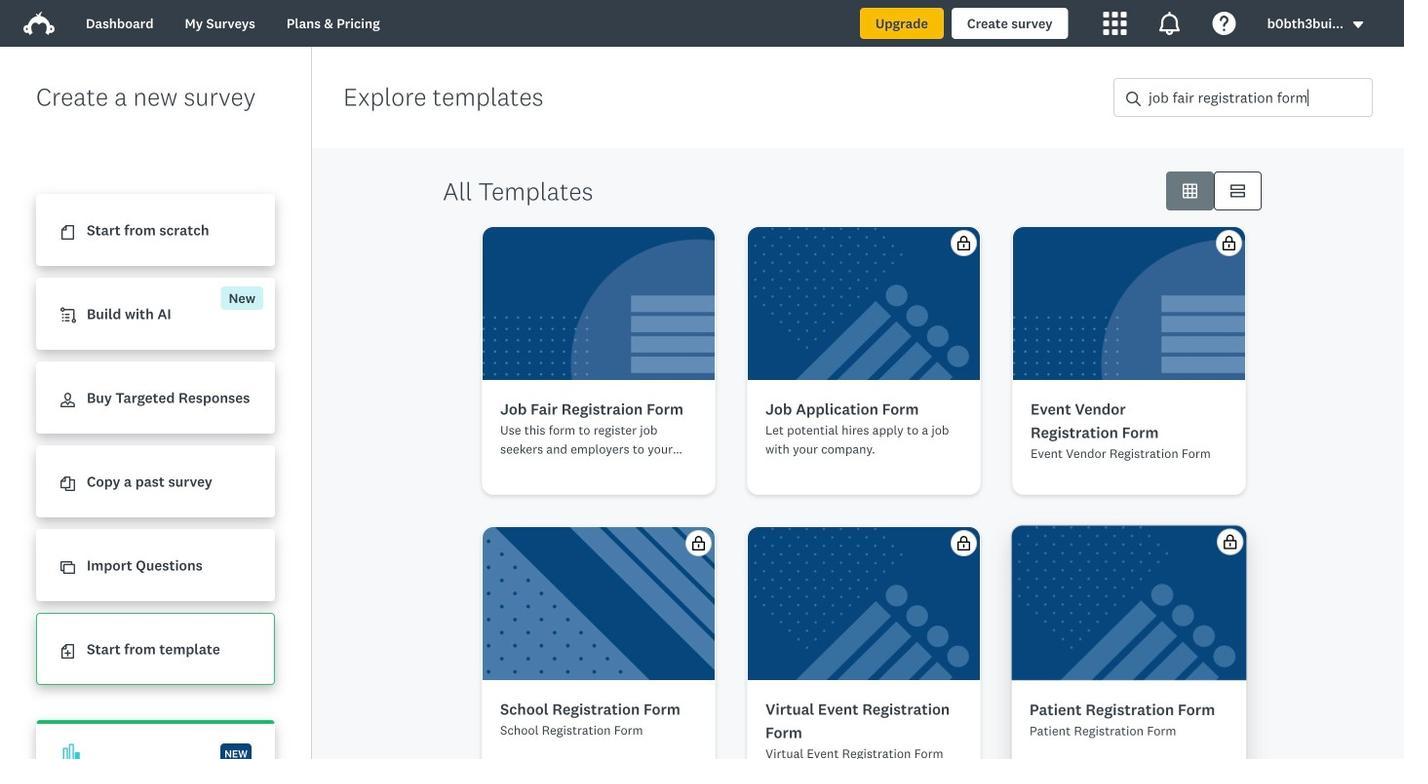 Task type: describe. For each thing, give the bounding box(es) containing it.
documentplus image
[[60, 645, 75, 660]]

2 brand logo image from the top
[[23, 12, 55, 35]]

grid image
[[1183, 184, 1198, 199]]

lock image for patient registration form image
[[1226, 531, 1242, 546]]

lock image for virtual event registration form image
[[957, 537, 972, 551]]

notification center icon image
[[1158, 12, 1182, 35]]

job fair registraion form image
[[483, 227, 715, 380]]

user image
[[60, 393, 75, 408]]

1 brand logo image from the top
[[23, 8, 55, 39]]

virtual event registration form image
[[748, 528, 980, 681]]

search image
[[1127, 92, 1141, 106]]



Task type: vqa. For each thing, say whether or not it's contained in the screenshot.
Customer Satisfaction Template image
no



Task type: locate. For each thing, give the bounding box(es) containing it.
1 lock image from the top
[[957, 236, 972, 251]]

document image
[[60, 226, 75, 240]]

products icon image
[[1104, 12, 1127, 35], [1104, 12, 1127, 35]]

lock image
[[1222, 236, 1237, 251], [1226, 531, 1242, 546], [692, 537, 706, 551]]

school registration form image
[[483, 528, 715, 681]]

0 vertical spatial lock image
[[957, 236, 972, 251]]

lock image for school registration form image in the bottom of the page
[[692, 537, 706, 551]]

documentclone image
[[60, 477, 75, 492]]

brand logo image
[[23, 8, 55, 39], [23, 12, 55, 35]]

lock image
[[957, 236, 972, 251], [957, 537, 972, 551]]

patient registration form image
[[1008, 522, 1251, 682]]

textboxmultiple image
[[1231, 184, 1246, 199]]

dropdown arrow icon image
[[1352, 18, 1366, 32], [1354, 21, 1364, 28]]

2 lock image from the top
[[957, 537, 972, 551]]

1 vertical spatial lock image
[[957, 537, 972, 551]]

help icon image
[[1213, 12, 1237, 35]]

Search templates field
[[1141, 79, 1372, 116]]

job application form image
[[748, 227, 980, 380]]

lock image for event vendor registration form image
[[1222, 236, 1237, 251]]

event vendor registration form image
[[1014, 227, 1246, 380]]

lock image for job application form image on the right of page
[[957, 236, 972, 251]]

clone image
[[60, 561, 75, 576]]



